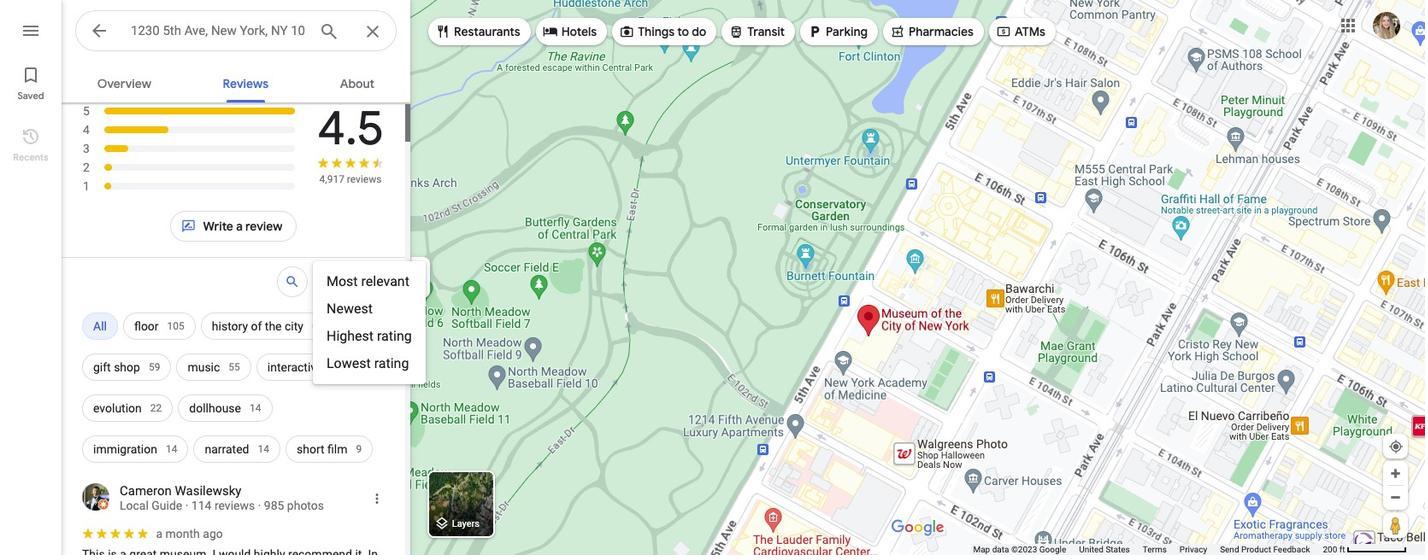 Task type: vqa. For each thing, say whether or not it's contained in the screenshot.
trip at the bottom right of page
no



Task type: describe. For each thing, give the bounding box(es) containing it.
do
[[692, 24, 707, 39]]

wasilewsky
[[175, 484, 242, 499]]

42
[[331, 362, 343, 374]]

dollhouse
[[189, 402, 241, 416]]

send product feedback button
[[1221, 545, 1311, 556]]

floor, mentioned in 105 reviews radio
[[123, 306, 196, 347]]

4,917
[[320, 174, 345, 186]]


[[435, 22, 451, 41]]


[[543, 22, 558, 41]]

states
[[1106, 546, 1130, 555]]

product
[[1242, 546, 1272, 555]]


[[181, 217, 196, 236]]

14 for narrated
[[258, 444, 269, 456]]

 hotels
[[543, 22, 597, 41]]

2 · from the left
[[258, 499, 261, 513]]

gift shop 59
[[93, 361, 160, 375]]

cameron wasilewsky local guide · 114 reviews · 985 photos
[[120, 484, 324, 513]]

music
[[188, 361, 220, 375]]

the
[[265, 320, 282, 334]]


[[619, 22, 635, 41]]

63
[[312, 321, 324, 333]]

privacy button
[[1180, 545, 1208, 556]]

history of the city 63
[[212, 320, 324, 334]]

floor 105
[[134, 320, 185, 334]]

105
[[167, 321, 185, 333]]

interactive, mentioned in 42 reviews radio
[[256, 347, 354, 388]]

things
[[638, 24, 675, 39]]

4.5
[[317, 98, 384, 159]]

evolution 22
[[93, 402, 162, 416]]

privacy
[[1180, 546, 1208, 555]]

refine reviews option group
[[82, 306, 385, 470]]

reviews
[[223, 76, 269, 92]]

menu image
[[21, 21, 41, 41]]

59
[[149, 362, 160, 374]]

sort
[[347, 275, 370, 290]]

sort image
[[325, 275, 340, 290]]

most relevant
[[327, 274, 410, 290]]

5 stars image
[[82, 529, 151, 540]]

1230 5th Ave, New York, NY 10029 field
[[75, 10, 397, 52]]

photo of cameron wasilewsky image
[[82, 484, 109, 511]]

data
[[993, 546, 1010, 555]]

music 55
[[188, 361, 240, 375]]

saved button
[[0, 58, 62, 106]]

immigration, mentioned in 14 reviews radio
[[82, 429, 189, 470]]

4 stars, 1,077 reviews image
[[82, 121, 296, 139]]

14 for dollhouse
[[250, 403, 261, 415]]

list containing saved
[[0, 0, 62, 556]]

map
[[974, 546, 990, 555]]

22
[[150, 403, 162, 415]]

about
[[340, 76, 375, 92]]

 pharmacies
[[890, 22, 974, 41]]

cameron
[[120, 484, 172, 499]]

200 ft button
[[1323, 546, 1408, 555]]

most
[[327, 274, 358, 290]]

recents button
[[0, 120, 62, 168]]

pharmacies
[[909, 24, 974, 39]]

gift
[[93, 361, 111, 375]]

All reviews radio
[[82, 306, 118, 347]]

show your location image
[[1389, 440, 1404, 455]]

3 stars, 381 reviews image
[[82, 139, 296, 158]]

200
[[1323, 546, 1338, 555]]

history of the city, mentioned in 63 reviews radio
[[201, 306, 335, 347]]

send product feedback
[[1221, 546, 1311, 555]]

short film, mentioned in 9 reviews radio
[[286, 429, 373, 470]]

terms
[[1143, 546, 1167, 555]]

of
[[251, 320, 262, 334]]

1
[[83, 180, 90, 193]]

send
[[1221, 546, 1240, 555]]

interactive
[[268, 361, 323, 375]]

floor
[[134, 320, 159, 334]]

actions for cameron wasilewsky's review image
[[369, 492, 385, 507]]

zoom out image
[[1390, 492, 1403, 505]]

reviews inside cameron wasilewsky local guide · 114 reviews · 985 photos
[[215, 499, 255, 513]]

gift shop, mentioned in 59 reviews radio
[[82, 347, 171, 388]]

1 stars, 88 reviews image
[[82, 177, 296, 196]]

transit
[[748, 24, 785, 39]]


[[729, 22, 744, 41]]

4,917 reviews
[[320, 174, 382, 186]]



Task type: locate. For each thing, give the bounding box(es) containing it.
music, mentioned in 55 reviews radio
[[177, 347, 251, 388]]

show street view coverage image
[[1384, 513, 1409, 539]]

1 · from the left
[[185, 499, 188, 513]]

google account: michelle dermenjian  
(michelle.dermenjian@adept.ai) image
[[1373, 12, 1401, 39]]

0 vertical spatial rating
[[377, 328, 412, 345]]

 button
[[75, 10, 123, 55]]

to
[[678, 24, 689, 39]]

1 vertical spatial a
[[156, 528, 163, 541]]

rating down highest rating at bottom left
[[374, 356, 409, 372]]

3
[[83, 142, 90, 156]]

write
[[203, 219, 233, 234]]

tab list containing overview
[[62, 62, 411, 103]]

tab list inside google maps element
[[62, 62, 411, 103]]

14 right 'dollhouse'
[[250, 403, 261, 415]]

14 right immigration
[[166, 444, 177, 456]]

rating for highest rating
[[377, 328, 412, 345]]

©2023
[[1012, 546, 1038, 555]]

 things to do
[[619, 22, 707, 41]]

0 vertical spatial a
[[236, 219, 243, 234]]

lowest rating
[[327, 356, 409, 372]]

united
[[1080, 546, 1104, 555]]

footer
[[974, 545, 1323, 556]]

photos
[[287, 499, 324, 513]]


[[89, 19, 109, 43]]

narrated, mentioned in 14 reviews radio
[[194, 429, 280, 470]]

terms button
[[1143, 545, 1167, 556]]

all
[[93, 320, 107, 334]]

menu inside google maps element
[[313, 262, 426, 385]]

4.5 stars image
[[316, 157, 385, 173]]

2 stars, 101 reviews image
[[82, 158, 296, 177]]

·
[[185, 499, 188, 513], [258, 499, 261, 513]]

1 vertical spatial rating
[[374, 356, 409, 372]]

9
[[356, 444, 362, 456]]

14 inside the narrated 14
[[258, 444, 269, 456]]

a right write
[[236, 219, 243, 234]]

200 ft
[[1323, 546, 1346, 555]]

zoom in image
[[1390, 468, 1403, 481]]

evolution
[[93, 402, 142, 416]]

rating for lowest rating
[[374, 356, 409, 372]]

· left 985
[[258, 499, 261, 513]]

map data ©2023 google
[[974, 546, 1067, 555]]

overview button
[[84, 62, 165, 103]]

parking
[[826, 24, 868, 39]]

immigration 14
[[93, 443, 177, 457]]

 write a review
[[181, 217, 283, 236]]

footer inside google maps element
[[974, 545, 1323, 556]]

google maps element
[[0, 0, 1426, 556]]


[[890, 22, 906, 41]]

14 for immigration
[[166, 444, 177, 456]]

relevant
[[361, 274, 410, 290]]

immigration
[[93, 443, 157, 457]]

a left the month at the left of the page
[[156, 528, 163, 541]]

1 vertical spatial reviews
[[215, 499, 255, 513]]

5 stars, 3,270 reviews image
[[82, 102, 297, 121]]

menu
[[313, 262, 426, 385]]

about button
[[326, 62, 388, 103]]

 transit
[[729, 22, 785, 41]]

none field inside '1230 5th ave, new york, ny 10029' field
[[131, 21, 305, 41]]

month
[[166, 528, 200, 541]]

14 inside dollhouse 14
[[250, 403, 261, 415]]

14
[[250, 403, 261, 415], [166, 444, 177, 456], [258, 444, 269, 456]]


[[807, 22, 823, 41]]

footer containing map data ©2023 google
[[974, 545, 1323, 556]]

0 horizontal spatial reviews
[[215, 499, 255, 513]]

evolution, mentioned in 22 reviews radio
[[82, 388, 173, 429]]

rating up lowest rating
[[377, 328, 412, 345]]

 parking
[[807, 22, 868, 41]]

dollhouse 14
[[189, 402, 261, 416]]

· left 114
[[185, 499, 188, 513]]

list
[[0, 0, 62, 556]]

hotels
[[562, 24, 597, 39]]

highest rating
[[327, 328, 412, 345]]

1 horizontal spatial reviews
[[347, 174, 382, 186]]

lowest
[[327, 356, 371, 372]]

saved
[[17, 90, 44, 102]]

interactive 42
[[268, 361, 343, 375]]

overview
[[97, 76, 151, 92]]

film
[[328, 443, 348, 457]]

history
[[212, 320, 248, 334]]

sort button
[[313, 262, 385, 303]]

short
[[297, 443, 325, 457]]

1 horizontal spatial a
[[236, 219, 243, 234]]

0 vertical spatial reviews
[[347, 174, 382, 186]]

reviews right 114
[[215, 499, 255, 513]]

guide
[[152, 499, 182, 513]]

55
[[229, 362, 240, 374]]

atms
[[1015, 24, 1046, 39]]

0 horizontal spatial ·
[[185, 499, 188, 513]]

recents
[[13, 151, 48, 163]]

newest
[[327, 301, 373, 317]]

dollhouse, mentioned in 14 reviews radio
[[178, 388, 272, 429]]

collapse side panel image
[[411, 269, 430, 287]]

 search field
[[75, 10, 397, 55]]

menu containing most relevant
[[313, 262, 426, 385]]

114
[[191, 499, 212, 513]]

ft
[[1340, 546, 1346, 555]]

shop
[[114, 361, 140, 375]]

0 horizontal spatial a
[[156, 528, 163, 541]]

layers
[[452, 519, 480, 531]]

a month ago
[[156, 528, 223, 541]]

museum of the city of new york main content
[[62, 62, 411, 556]]

google
[[1040, 546, 1067, 555]]

reviews button
[[209, 62, 282, 103]]

14 right 'narrated'
[[258, 444, 269, 456]]

united states button
[[1080, 545, 1130, 556]]

1 horizontal spatial ·
[[258, 499, 261, 513]]

local
[[120, 499, 149, 513]]

4
[[83, 123, 90, 137]]

search reviews image
[[285, 275, 301, 290]]

2
[[83, 161, 90, 174]]

a inside  write a review
[[236, 219, 243, 234]]

14 inside immigration 14
[[166, 444, 177, 456]]

narrated 14
[[205, 443, 269, 457]]

rating
[[377, 328, 412, 345], [374, 356, 409, 372]]

None field
[[131, 21, 305, 41]]

highest
[[327, 328, 374, 345]]

reviews
[[347, 174, 382, 186], [215, 499, 255, 513]]

united states
[[1080, 546, 1130, 555]]

 restaurants
[[435, 22, 521, 41]]


[[996, 22, 1012, 41]]

feedback
[[1274, 546, 1311, 555]]

restaurants
[[454, 24, 521, 39]]

reviews down "4.5 stars" image
[[347, 174, 382, 186]]

tab list
[[62, 62, 411, 103]]

985
[[264, 499, 284, 513]]



